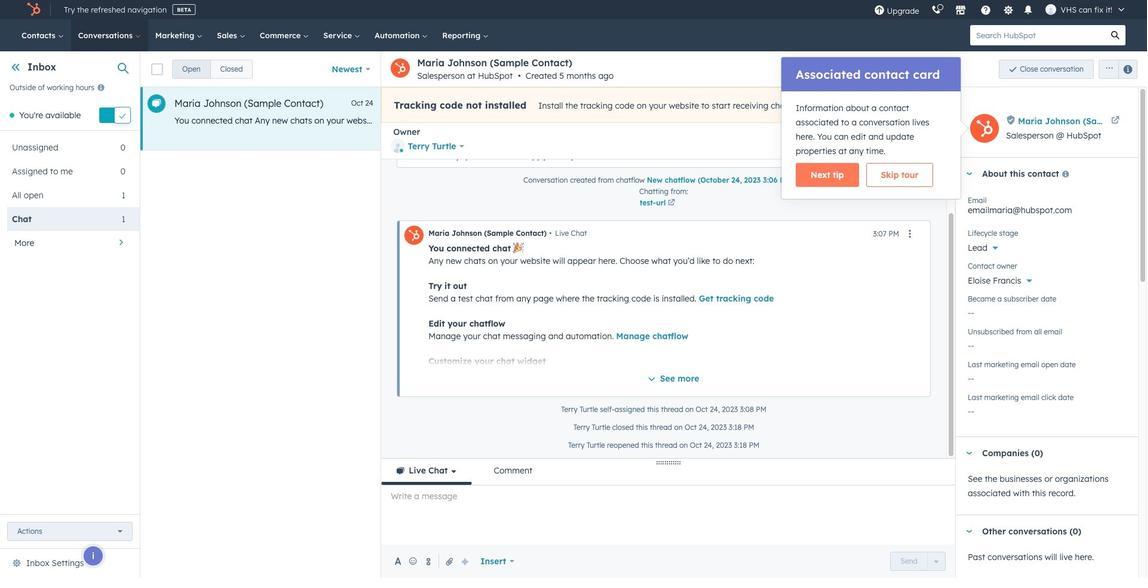 Task type: describe. For each thing, give the bounding box(es) containing it.
2 horizontal spatial group
[[1094, 59, 1138, 79]]

live chat from maria johnson (sample contact) with context you connected chat
any new chats on your website will appear here. choose what you'd like to do next:

try it out 
send a test chat from any page where the tracking code is installed: https://app.hubs row
[[140, 87, 957, 151]]

2 -- text field from the top
[[968, 335, 1126, 354]]

marketplaces image
[[955, 5, 966, 16]]

2 caret image from the top
[[965, 530, 973, 533]]

link opens in a new window image
[[668, 200, 675, 207]]

1 caret image from the top
[[965, 172, 973, 175]]

3 -- text field from the top
[[968, 367, 1126, 387]]

0 horizontal spatial group
[[172, 59, 253, 79]]

1 horizontal spatial group
[[890, 552, 946, 571]]



Task type: locate. For each thing, give the bounding box(es) containing it.
group
[[172, 59, 253, 79], [1094, 59, 1138, 79], [890, 552, 946, 571]]

None button
[[172, 59, 211, 79], [210, 59, 253, 79], [172, 59, 211, 79], [210, 59, 253, 79]]

1 vertical spatial caret image
[[965, 530, 973, 533]]

2 vertical spatial -- text field
[[968, 367, 1126, 387]]

0 vertical spatial -- text field
[[968, 302, 1126, 321]]

1 -- text field from the top
[[968, 302, 1126, 321]]

you're available image
[[10, 113, 14, 118]]

-- text field
[[968, 302, 1126, 321], [968, 335, 1126, 354], [968, 367, 1126, 387]]

caret image
[[965, 452, 973, 455]]

1 vertical spatial -- text field
[[968, 335, 1126, 354]]

0 vertical spatial caret image
[[965, 172, 973, 175]]

main content
[[140, 51, 1147, 578]]

caret image
[[965, 172, 973, 175], [965, 530, 973, 533]]

link opens in a new window image
[[795, 176, 802, 186], [795, 177, 802, 185], [668, 198, 675, 209]]

Search HubSpot search field
[[970, 25, 1105, 45]]

-- text field
[[968, 400, 1126, 419]]

jer mill image
[[1045, 4, 1056, 15]]

menu
[[868, 0, 1133, 19]]



Task type: vqa. For each thing, say whether or not it's contained in the screenshot.
bottommost bh@hubspot.com
no



